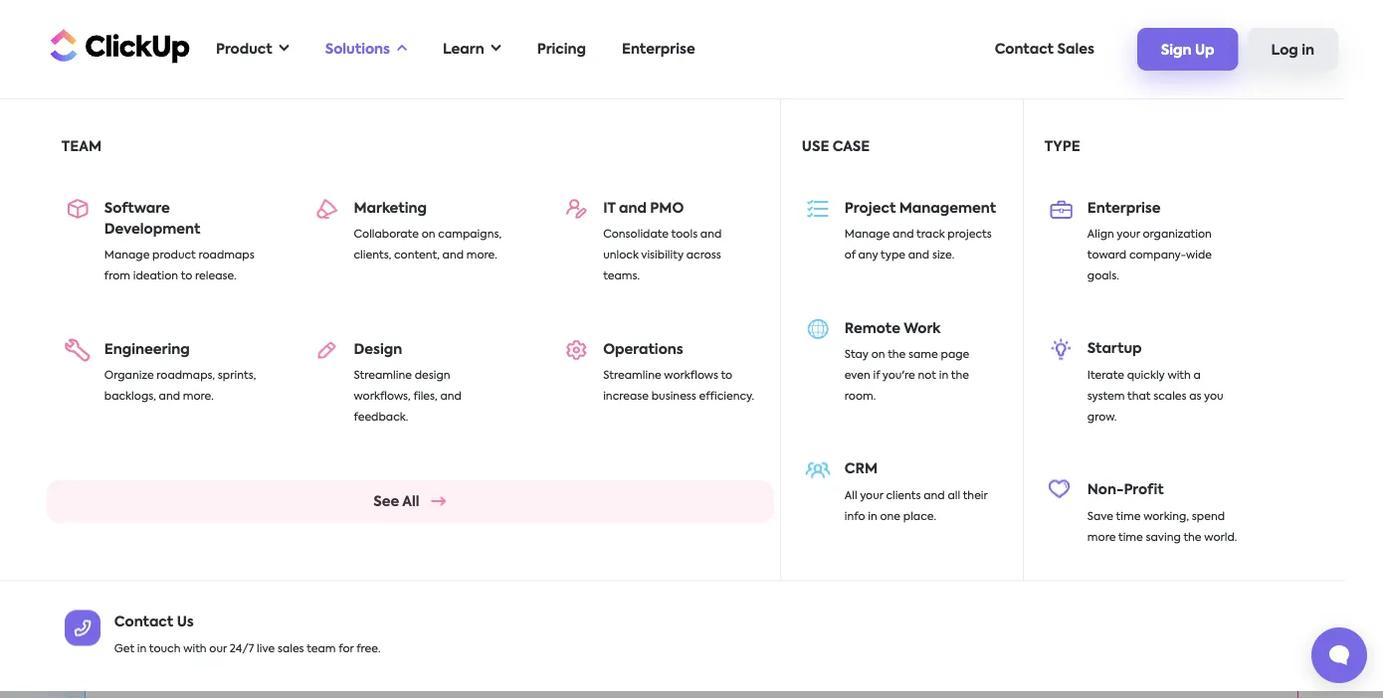 Task type: vqa. For each thing, say whether or not it's contained in the screenshot.
My to the left
no



Task type: describe. For each thing, give the bounding box(es) containing it.
dashboards button
[[978, 127, 1093, 220]]

not
[[918, 371, 937, 382]]

stay
[[845, 350, 869, 361]]

team
[[62, 140, 102, 154]]

solutions
[[325, 42, 390, 56]]

manage for project management
[[845, 229, 890, 240]]

sign up
[[1162, 44, 1215, 57]]

organize
[[104, 371, 154, 382]]

profit
[[1124, 484, 1164, 498]]

marketing
[[354, 202, 427, 216]]

toward
[[1088, 250, 1127, 261]]

from
[[104, 271, 130, 282]]

release.
[[195, 271, 237, 282]]

pricing
[[537, 42, 586, 56]]

remote work
[[845, 322, 941, 336]]

spend
[[1193, 512, 1226, 523]]

quickly
[[1128, 371, 1166, 382]]

all
[[948, 491, 961, 502]]

24/7
[[230, 644, 254, 655]]

touch
[[149, 644, 181, 655]]

manage product roadmaps from ideation to release.
[[104, 250, 255, 282]]

get in touch with our 24/7 live sales team for free.
[[114, 644, 381, 655]]

workflows,
[[354, 392, 411, 402]]

backlogs,
[[104, 392, 156, 402]]

crm
[[845, 463, 878, 477]]

organize roadmaps, sprints, backlogs, and more.
[[104, 371, 256, 402]]

in inside all your clients and all their info in one place.
[[868, 512, 878, 523]]

software development
[[104, 202, 200, 236]]

for
[[339, 644, 354, 655]]

iterate quickly with a system that scales as you grow.
[[1088, 371, 1224, 423]]

sign up button
[[1138, 28, 1239, 70]]

track
[[917, 229, 945, 240]]

iterate
[[1088, 371, 1125, 382]]

software
[[104, 202, 170, 216]]

grow.
[[1088, 412, 1117, 423]]

log in
[[1272, 44, 1315, 57]]

stay on the same page even if you're not in the room.
[[845, 350, 970, 402]]

whiteboards
[[761, 197, 852, 211]]

wide
[[1187, 250, 1213, 261]]

0 horizontal spatial all
[[402, 496, 420, 510]]

2 ai button from the left
[[1093, 127, 1207, 220]]

sprints button
[[291, 127, 406, 220]]

your for enterprise
[[1117, 229, 1141, 240]]

use case
[[802, 140, 870, 154]]

1 horizontal spatial enterprise
[[1088, 202, 1161, 216]]

log in link
[[1248, 28, 1339, 70]]

type
[[881, 250, 906, 261]]

project management
[[845, 202, 997, 216]]

world.
[[1205, 533, 1238, 543]]

more
[[1088, 533, 1116, 543]]

clickup image
[[45, 27, 190, 64]]

see
[[374, 496, 399, 510]]

0 horizontal spatial the
[[888, 350, 906, 361]]

chat button
[[635, 127, 749, 220]]

chat image
[[986, 306, 1359, 674]]

see all
[[374, 496, 420, 510]]

scales
[[1154, 391, 1187, 402]]

increase
[[604, 392, 649, 402]]

solutions button
[[315, 29, 417, 70]]

get
[[114, 644, 135, 655]]

design
[[354, 343, 402, 357]]

your for crm
[[860, 491, 884, 502]]

and inside collaborate on campaigns, clients, content, and more.
[[443, 250, 464, 261]]

contact us
[[114, 616, 194, 630]]

page
[[941, 350, 970, 361]]

project
[[845, 202, 896, 216]]

contact for contact sales
[[995, 42, 1054, 56]]

across
[[687, 250, 722, 261]]

1 ai button from the left
[[62, 127, 177, 220]]

you
[[1205, 391, 1224, 402]]

and inside organize roadmaps, sprints, backlogs, and more.
[[159, 392, 180, 402]]

0 vertical spatial enterprise
[[622, 42, 696, 56]]

to inside streamline workflows to increase business efficiency.
[[721, 371, 733, 382]]

our
[[209, 644, 227, 655]]

sprints,
[[218, 371, 256, 382]]

workflows
[[664, 371, 719, 382]]

2 ai from the left
[[1143, 197, 1157, 211]]

to inside manage product roadmaps from ideation to release.
[[181, 271, 193, 282]]

and up type
[[893, 229, 915, 240]]

tools
[[672, 229, 698, 240]]

in inside stay on the same page even if you're not in the room.
[[940, 371, 949, 382]]

size.
[[933, 250, 955, 261]]

manage and track projects of any type and size.
[[845, 229, 992, 261]]

design
[[415, 371, 451, 382]]

and inside consolidate tools and unlock visibility across teams.
[[701, 229, 722, 240]]

efficiency.
[[699, 392, 755, 402]]

learn button
[[433, 29, 511, 70]]

roadmaps
[[199, 250, 255, 261]]

development
[[104, 223, 200, 236]]

non-
[[1088, 484, 1124, 498]]

that
[[1128, 391, 1151, 402]]

product
[[152, 250, 196, 261]]

0 horizontal spatial with
[[183, 644, 207, 655]]

it and pmo
[[604, 202, 684, 216]]



Task type: locate. For each thing, give the bounding box(es) containing it.
1 vertical spatial with
[[183, 644, 207, 655]]

1 horizontal spatial to
[[721, 371, 733, 382]]

0 horizontal spatial your
[[860, 491, 884, 502]]

on up content,
[[422, 229, 436, 240]]

0 vertical spatial manage
[[845, 229, 890, 240]]

the up you're
[[888, 350, 906, 361]]

enterprise right pricing link
[[622, 42, 696, 56]]

0 vertical spatial more.
[[467, 250, 498, 261]]

and left all
[[924, 491, 946, 502]]

2 streamline from the left
[[604, 371, 662, 382]]

1 vertical spatial manage
[[104, 250, 150, 261]]

more. inside collaborate on campaigns, clients, content, and more.
[[467, 250, 498, 261]]

and
[[619, 202, 647, 216], [701, 229, 722, 240], [893, 229, 915, 240], [443, 250, 464, 261], [909, 250, 930, 261], [159, 392, 180, 402], [440, 392, 462, 402], [924, 491, 946, 502]]

and up across
[[701, 229, 722, 240]]

content,
[[394, 250, 440, 261]]

in left one
[[868, 512, 878, 523]]

streamline up increase
[[604, 371, 662, 382]]

and right it
[[619, 202, 647, 216]]

ai button up "organization"
[[1093, 127, 1207, 220]]

on for remote work
[[872, 350, 886, 361]]

learn
[[443, 42, 485, 56]]

team
[[307, 644, 336, 655]]

same
[[909, 350, 939, 361]]

1 vertical spatial more.
[[183, 392, 214, 402]]

live
[[257, 644, 275, 655]]

system
[[1088, 391, 1126, 402]]

the down page
[[952, 371, 970, 382]]

sales
[[278, 644, 304, 655]]

align
[[1088, 229, 1115, 240]]

manage inside manage and track projects of any type and size.
[[845, 229, 890, 240]]

more.
[[467, 250, 498, 261], [183, 392, 214, 402]]

free.
[[357, 644, 381, 655]]

1 horizontal spatial on
[[872, 350, 886, 361]]

1 ai from the left
[[113, 197, 126, 211]]

time right 'more'
[[1119, 533, 1144, 543]]

1 vertical spatial to
[[721, 371, 733, 382]]

as
[[1190, 391, 1202, 402]]

manage up the any
[[845, 229, 890, 240]]

time tracking
[[530, 197, 625, 211]]

on inside collaborate on campaigns, clients, content, and more.
[[422, 229, 436, 240]]

the down spend
[[1184, 533, 1202, 543]]

on
[[422, 229, 436, 240], [872, 350, 886, 361]]

saving
[[1146, 533, 1182, 543]]

your
[[1117, 229, 1141, 240], [860, 491, 884, 502]]

0 horizontal spatial ai
[[113, 197, 126, 211]]

consolidate tools and unlock visibility across teams.
[[604, 229, 722, 282]]

and inside all your clients and all their info in one place.
[[924, 491, 946, 502]]

0 horizontal spatial contact
[[114, 616, 173, 630]]

and inside streamline design workflows, files, and feedback.
[[440, 392, 462, 402]]

in right get
[[137, 644, 147, 655]]

time tracking button
[[520, 127, 635, 220]]

see all link
[[46, 480, 774, 524]]

ai button
[[62, 127, 177, 220], [1093, 127, 1207, 220]]

collaborate on campaigns, clients, content, and more.
[[354, 229, 502, 261]]

visibility
[[641, 250, 684, 261]]

ideation
[[133, 271, 178, 282]]

1 horizontal spatial streamline
[[604, 371, 662, 382]]

clients
[[886, 491, 921, 502]]

their
[[963, 491, 988, 502]]

streamline for design
[[354, 371, 412, 382]]

engineering
[[104, 343, 190, 357]]

in right log on the top right of the page
[[1302, 44, 1315, 57]]

with inside iterate quickly with a system that scales as you grow.
[[1168, 371, 1192, 382]]

one
[[881, 512, 901, 523]]

up
[[1196, 44, 1215, 57]]

case
[[833, 140, 870, 154]]

0 vertical spatial contact
[[995, 42, 1054, 56]]

with
[[1168, 371, 1192, 382], [183, 644, 207, 655]]

enterprise
[[622, 42, 696, 56], [1088, 202, 1161, 216]]

align your organization toward company-wide goals.
[[1088, 229, 1213, 282]]

contact up get
[[114, 616, 173, 630]]

1 horizontal spatial ai
[[1143, 197, 1157, 211]]

management
[[900, 202, 997, 216]]

working,
[[1144, 512, 1190, 523]]

all up info
[[845, 491, 858, 502]]

1 horizontal spatial contact
[[995, 42, 1054, 56]]

ai
[[113, 197, 126, 211], [1143, 197, 1157, 211]]

1 vertical spatial the
[[952, 371, 970, 382]]

the inside save time working, spend more time saving the world.
[[1184, 533, 1202, 543]]

dashboards
[[993, 197, 1077, 211]]

chat
[[671, 198, 712, 214]]

1 horizontal spatial more.
[[467, 250, 498, 261]]

your inside all your clients and all their info in one place.
[[860, 491, 884, 502]]

0 horizontal spatial more.
[[183, 392, 214, 402]]

teams.
[[604, 271, 640, 282]]

your right align
[[1117, 229, 1141, 240]]

save
[[1088, 512, 1114, 523]]

1 vertical spatial contact
[[114, 616, 173, 630]]

streamline inside streamline design workflows, files, and feedback.
[[354, 371, 412, 382]]

all inside all your clients and all their info in one place.
[[845, 491, 858, 502]]

pricing link
[[527, 29, 596, 70]]

work
[[904, 322, 941, 336]]

streamline up workflows,
[[354, 371, 412, 382]]

more. down campaigns,
[[467, 250, 498, 261]]

on up the if
[[872, 350, 886, 361]]

of
[[845, 250, 856, 261]]

1 horizontal spatial ai button
[[1093, 127, 1207, 220]]

consolidate
[[604, 229, 669, 240]]

manage inside manage product roadmaps from ideation to release.
[[104, 250, 150, 261]]

to
[[181, 271, 193, 282], [721, 371, 733, 382]]

0 vertical spatial the
[[888, 350, 906, 361]]

save time working, spend more time saving the world.
[[1088, 512, 1238, 543]]

0 horizontal spatial ai button
[[62, 127, 177, 220]]

product button
[[206, 29, 299, 70]]

enterprise up align
[[1088, 202, 1161, 216]]

room.
[[845, 391, 876, 402]]

and down track
[[909, 250, 930, 261]]

1 horizontal spatial manage
[[845, 229, 890, 240]]

company-
[[1130, 250, 1187, 261]]

more. inside organize roadmaps, sprints, backlogs, and more.
[[183, 392, 214, 402]]

enterprise link
[[612, 29, 706, 70]]

organization
[[1143, 229, 1213, 240]]

0 horizontal spatial streamline
[[354, 371, 412, 382]]

ai up "organization"
[[1143, 197, 1157, 211]]

contact for contact us
[[114, 616, 173, 630]]

on for marketing
[[422, 229, 436, 240]]

your up info
[[860, 491, 884, 502]]

in right not
[[940, 371, 949, 382]]

0 vertical spatial to
[[181, 271, 193, 282]]

to up efficiency.
[[721, 371, 733, 382]]

manage for software development
[[104, 250, 150, 261]]

0 horizontal spatial to
[[181, 271, 193, 282]]

streamline inside streamline workflows to increase business efficiency.
[[604, 371, 662, 382]]

1 streamline from the left
[[354, 371, 412, 382]]

pmo
[[650, 202, 684, 216]]

ai up development
[[113, 197, 126, 211]]

sign
[[1162, 44, 1192, 57]]

manage up from
[[104, 250, 150, 261]]

startup
[[1088, 343, 1142, 357]]

time down non-profit
[[1117, 512, 1141, 523]]

projects button
[[864, 127, 978, 220]]

1 horizontal spatial with
[[1168, 371, 1192, 382]]

streamline for operations
[[604, 371, 662, 382]]

files,
[[414, 392, 438, 402]]

log
[[1272, 44, 1299, 57]]

1 vertical spatial enterprise
[[1088, 202, 1161, 216]]

clients,
[[354, 250, 392, 261]]

2 horizontal spatial the
[[1184, 533, 1202, 543]]

sales
[[1058, 42, 1095, 56]]

more. down roadmaps,
[[183, 392, 214, 402]]

and right files,
[[440, 392, 462, 402]]

all your clients and all their info in one place.
[[845, 491, 988, 523]]

1 vertical spatial time
[[1119, 533, 1144, 543]]

to down product
[[181, 271, 193, 282]]

0 horizontal spatial on
[[422, 229, 436, 240]]

1 horizontal spatial all
[[845, 491, 858, 502]]

projects
[[948, 229, 992, 240]]

on inside stay on the same page even if you're not in the room.
[[872, 350, 886, 361]]

0 vertical spatial time
[[1117, 512, 1141, 523]]

1 horizontal spatial the
[[952, 371, 970, 382]]

1 horizontal spatial your
[[1117, 229, 1141, 240]]

operations
[[604, 343, 684, 357]]

all right see
[[402, 496, 420, 510]]

time
[[530, 197, 564, 211]]

0 vertical spatial your
[[1117, 229, 1141, 240]]

with left our on the left
[[183, 644, 207, 655]]

ai button up development
[[62, 127, 177, 220]]

in
[[1302, 44, 1315, 57], [940, 371, 949, 382], [868, 512, 878, 523], [137, 644, 147, 655]]

product
[[216, 42, 272, 56]]

info
[[845, 512, 866, 523]]

contact left sales
[[995, 42, 1054, 56]]

1 vertical spatial on
[[872, 350, 886, 361]]

a
[[1194, 371, 1202, 382]]

any
[[859, 250, 879, 261]]

2 vertical spatial the
[[1184, 533, 1202, 543]]

1 vertical spatial your
[[860, 491, 884, 502]]

and down campaigns,
[[443, 250, 464, 261]]

0 vertical spatial with
[[1168, 371, 1192, 382]]

0 vertical spatial on
[[422, 229, 436, 240]]

and down roadmaps,
[[159, 392, 180, 402]]

tracking
[[567, 197, 625, 211]]

your inside align your organization toward company-wide goals.
[[1117, 229, 1141, 240]]

with left a
[[1168, 371, 1192, 382]]

0 horizontal spatial enterprise
[[622, 42, 696, 56]]

us
[[177, 616, 194, 630]]

whiteboards button
[[749, 127, 864, 220]]

even
[[845, 371, 871, 382]]

0 horizontal spatial manage
[[104, 250, 150, 261]]



